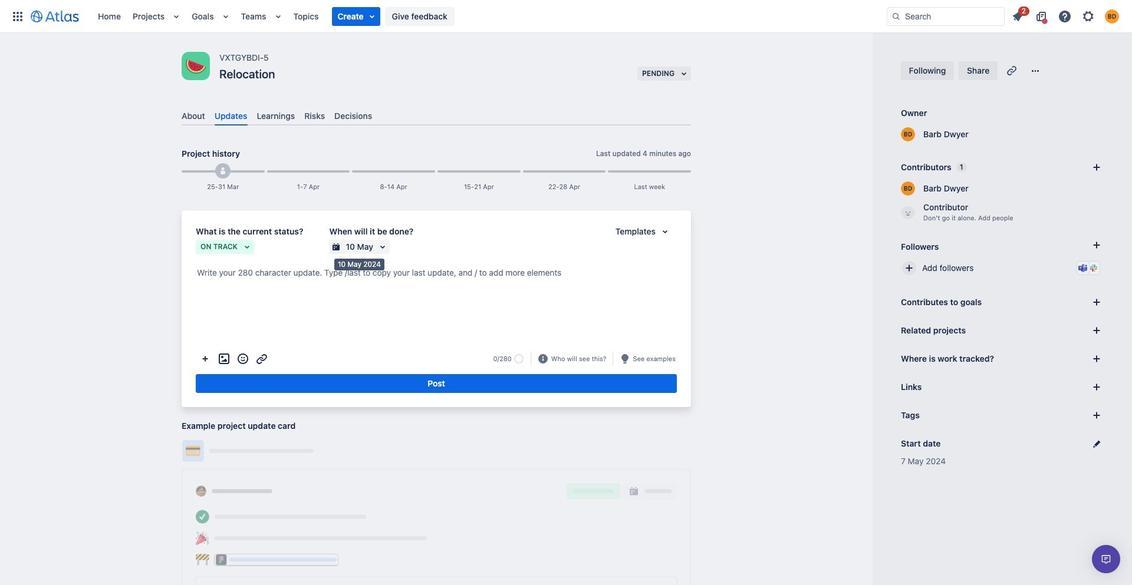 Task type: locate. For each thing, give the bounding box(es) containing it.
0 horizontal spatial list
[[92, 0, 887, 33]]

None search field
[[887, 7, 1005, 26]]

more actions image
[[198, 352, 212, 366]]

1 horizontal spatial list item
[[1008, 4, 1030, 26]]

list item
[[1008, 4, 1030, 26], [332, 7, 380, 26]]

settings image
[[1082, 9, 1096, 23]]

add files, videos, or images image
[[217, 352, 231, 366]]

0 horizontal spatial list item
[[332, 7, 380, 26]]

list item inside top element
[[332, 7, 380, 26]]

list
[[92, 0, 887, 33], [1008, 4, 1126, 26]]

msteams logo showing  channels are connected to this project image
[[1079, 264, 1088, 273]]

open intercom messenger image
[[1100, 553, 1114, 567]]

banner
[[0, 0, 1133, 33]]

added new contributor image
[[218, 166, 228, 176]]

top element
[[7, 0, 887, 33]]

tab list
[[177, 106, 696, 126]]

Search field
[[887, 7, 1005, 26]]

help image
[[1058, 9, 1072, 23]]

insert emoji image
[[236, 352, 250, 366]]

account image
[[1106, 9, 1120, 23]]

tooltip
[[334, 259, 385, 271]]



Task type: vqa. For each thing, say whether or not it's contained in the screenshot.
Insert emoji image
yes



Task type: describe. For each thing, give the bounding box(es) containing it.
add follower image
[[903, 261, 917, 275]]

add a follower image
[[1090, 238, 1104, 252]]

insert link image
[[255, 352, 269, 366]]

1 horizontal spatial list
[[1008, 4, 1126, 26]]

Main content area, start typing to enter text. text field
[[196, 266, 677, 284]]

search image
[[892, 12, 901, 21]]

slack logo showing nan channels are connected to this project image
[[1090, 264, 1099, 273]]

notifications image
[[1011, 9, 1025, 23]]

switch to... image
[[11, 9, 25, 23]]



